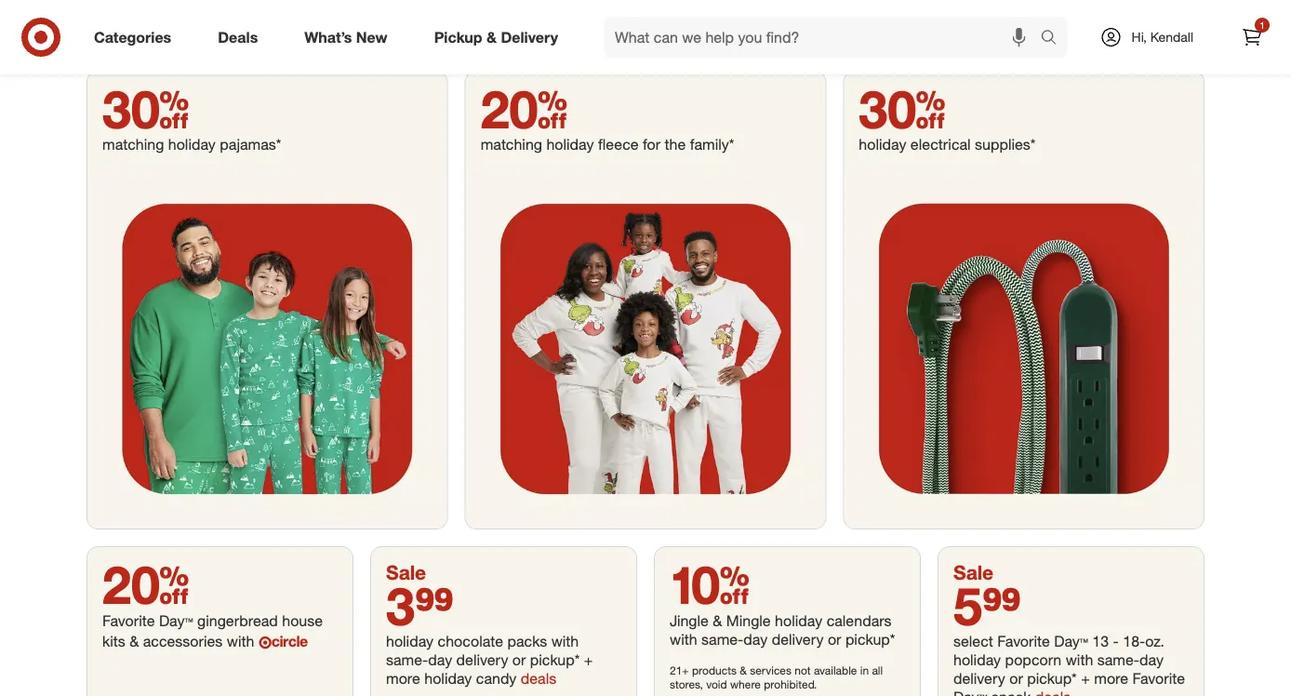 Task type: locate. For each thing, give the bounding box(es) containing it.
0 vertical spatial 20
[[481, 77, 568, 140]]

day for select favorite
[[1055, 632, 1080, 650]]

holiday right 'mingle'
[[775, 612, 823, 630]]

2 more from the left
[[1095, 669, 1129, 687]]

0 horizontal spatial same-
[[386, 651, 428, 669]]

0 vertical spatial +
[[584, 651, 593, 669]]

1 horizontal spatial 20
[[481, 77, 568, 140]]

or down popcorn on the right bottom of page
[[1010, 669, 1023, 687]]

2 vertical spatial pickup*
[[1028, 669, 1077, 687]]

1 horizontal spatial 30
[[859, 77, 946, 140]]

1 more from the left
[[386, 669, 420, 687]]

1 horizontal spatial +
[[1081, 669, 1090, 687]]

delivery inside the 13 - 18-oz. holiday popcorn with same-day delivery or pickup* + more favorite day
[[954, 669, 1006, 687]]

stores,
[[670, 678, 703, 692]]

delivery up not
[[772, 630, 824, 648]]

1 horizontal spatial same-
[[702, 630, 744, 648]]

0 horizontal spatial day
[[428, 651, 452, 669]]

2 horizontal spatial pickup*
[[1028, 669, 1077, 687]]

same- down 'mingle'
[[702, 630, 744, 648]]

0 horizontal spatial or
[[513, 651, 526, 669]]

0 horizontal spatial +
[[584, 651, 593, 669]]

0 horizontal spatial ™
[[185, 612, 193, 630]]

1 horizontal spatial matching
[[481, 135, 542, 154]]

jingle
[[670, 612, 709, 630]]

deals
[[521, 669, 557, 687]]

kits
[[102, 632, 125, 650]]

holiday down select favorite
[[954, 651, 1001, 669]]

day down 'mingle'
[[744, 630, 768, 648]]

2 horizontal spatial day
[[1140, 651, 1164, 669]]

not
[[795, 664, 811, 678]]

20 for 20 matching holiday fleece for the family*
[[481, 77, 568, 140]]

™
[[185, 612, 193, 630], [1080, 632, 1089, 650]]

holiday inside 30 holiday electrical supplies*
[[859, 135, 907, 154]]

0 vertical spatial delivery
[[772, 630, 824, 648]]

1 30 from the left
[[102, 77, 189, 140]]

with right packs
[[551, 632, 579, 650]]

0 horizontal spatial favorite
[[102, 612, 155, 630]]

with inside 10 jingle & mingle holiday calendars with same-day delivery or pickup*
[[670, 630, 698, 648]]

same-
[[702, 630, 744, 648], [386, 651, 428, 669], [1098, 651, 1140, 669]]

holiday left fleece
[[547, 135, 594, 154]]

day
[[744, 630, 768, 648], [428, 651, 452, 669], [1140, 651, 1164, 669]]

pickup* inside 10 jingle & mingle holiday calendars with same-day delivery or pickup*
[[846, 630, 896, 648]]

delivery down select favorite
[[954, 669, 1006, 687]]

delivery inside the "holiday chocolate packs with same-day delivery or pickup* + more holiday candy"
[[457, 651, 508, 669]]

delivery
[[501, 28, 558, 46]]

21+
[[670, 664, 689, 678]]

1 vertical spatial ™
[[1080, 632, 1089, 650]]

kendall
[[1151, 29, 1194, 45]]

& inside gingerbread house kits & accessories with
[[130, 632, 139, 650]]

same- inside 10 jingle & mingle holiday calendars with same-day delivery or pickup*
[[702, 630, 744, 648]]

13 - 18-oz. holiday popcorn with same-day delivery or pickup* + more favorite day
[[954, 632, 1186, 696]]

day down chocolate
[[428, 651, 452, 669]]

deals link
[[202, 17, 281, 58]]

day up the accessories
[[159, 612, 185, 630]]

0 horizontal spatial delivery
[[457, 651, 508, 669]]

30 for 30 holiday electrical supplies*
[[859, 77, 946, 140]]

0 vertical spatial pickup*
[[846, 630, 896, 648]]

20 inside 20 matching holiday fleece for the family*
[[481, 77, 568, 140]]

delivery inside 10 jingle & mingle holiday calendars with same-day delivery or pickup*
[[772, 630, 824, 648]]

™ up the accessories
[[185, 612, 193, 630]]

1 vertical spatial 20
[[102, 553, 189, 616]]

or for 13
[[1010, 669, 1023, 687]]

0 horizontal spatial matching
[[102, 135, 164, 154]]

pickup* down calendars
[[846, 630, 896, 648]]

favorite
[[102, 612, 155, 630], [1133, 669, 1186, 687]]

1 horizontal spatial or
[[828, 630, 842, 648]]

1 horizontal spatial day
[[744, 630, 768, 648]]

with down jingle
[[670, 630, 698, 648]]

0 vertical spatial day
[[159, 612, 185, 630]]

select favorite day ™
[[954, 632, 1089, 650]]

0 horizontal spatial day
[[159, 612, 185, 630]]

favorite up kits
[[102, 612, 155, 630]]

0 horizontal spatial 20
[[102, 553, 189, 616]]

0 horizontal spatial 30
[[102, 77, 189, 140]]

2 matching from the left
[[481, 135, 542, 154]]

with down gingerbread
[[227, 632, 254, 650]]

more inside the 13 - 18-oz. holiday popcorn with same-day delivery or pickup* + more favorite day
[[1095, 669, 1129, 687]]

with
[[670, 630, 698, 648], [227, 632, 254, 650], [551, 632, 579, 650], [1066, 651, 1094, 669]]

with inside the 13 - 18-oz. holiday popcorn with same-day delivery or pickup* + more favorite day
[[1066, 651, 1094, 669]]

99
[[415, 573, 454, 637], [983, 573, 1022, 637]]

30 matching holiday pajamas*
[[102, 77, 281, 154]]

&
[[487, 28, 497, 46], [713, 612, 722, 630], [130, 632, 139, 650], [740, 664, 747, 678]]

holiday left 'electrical'
[[859, 135, 907, 154]]

accessories
[[143, 632, 223, 650]]

more down 3
[[386, 669, 420, 687]]

pickup*
[[846, 630, 896, 648], [530, 651, 580, 669], [1028, 669, 1077, 687]]

pickup & delivery
[[434, 28, 558, 46]]

1 horizontal spatial more
[[1095, 669, 1129, 687]]

0 horizontal spatial more
[[386, 669, 420, 687]]

where
[[730, 678, 761, 692]]

sale for 5
[[954, 560, 994, 584]]

& inside 21+ products & services not available in all stores, void where prohibited.
[[740, 664, 747, 678]]

21+ products & services not available in all stores, void where prohibited.
[[670, 664, 883, 692]]

2 horizontal spatial day
[[1055, 632, 1080, 650]]

1 vertical spatial favorite
[[1133, 669, 1186, 687]]

matching inside 20 matching holiday fleece for the family*
[[481, 135, 542, 154]]

20
[[481, 77, 568, 140], [102, 553, 189, 616]]

day inside the 13 - 18-oz. holiday popcorn with same-day delivery or pickup* + more favorite day
[[1140, 651, 1164, 669]]

™ for select favorite day ™
[[1080, 632, 1089, 650]]

™ for favorite day ™
[[185, 612, 193, 630]]

day down 'oz.'
[[1140, 651, 1164, 669]]

delivery down chocolate
[[457, 651, 508, 669]]

13
[[1093, 632, 1109, 650]]

same- inside the 13 - 18-oz. holiday popcorn with same-day delivery or pickup* + more favorite day
[[1098, 651, 1140, 669]]

pickup* up deals
[[530, 651, 580, 669]]

5
[[954, 573, 983, 637]]

& left the services
[[740, 664, 747, 678]]

or
[[828, 630, 842, 648], [513, 651, 526, 669], [1010, 669, 1023, 687]]

supplies*
[[975, 135, 1036, 154]]

prohibited.
[[764, 678, 817, 692]]

oz.
[[1146, 632, 1165, 650]]

™ left 13
[[1080, 632, 1089, 650]]

0 vertical spatial favorite
[[102, 612, 155, 630]]

& right jingle
[[713, 612, 722, 630]]

0 horizontal spatial pickup*
[[530, 651, 580, 669]]

1 horizontal spatial 99
[[983, 573, 1022, 637]]

day left 13
[[1055, 632, 1080, 650]]

more
[[386, 669, 420, 687], [1095, 669, 1129, 687]]

1 horizontal spatial favorite
[[1133, 669, 1186, 687]]

or inside 10 jingle & mingle holiday calendars with same-day delivery or pickup*
[[828, 630, 842, 648]]

favorite down 'oz.'
[[1133, 669, 1186, 687]]

30 inside 30 matching holiday pajamas*
[[102, 77, 189, 140]]

& right kits
[[130, 632, 139, 650]]

30 inside 30 holiday electrical supplies*
[[859, 77, 946, 140]]

+
[[584, 651, 593, 669], [1081, 669, 1090, 687]]

or down calendars
[[828, 630, 842, 648]]

1 horizontal spatial day
[[954, 688, 980, 696]]

2 horizontal spatial or
[[1010, 669, 1023, 687]]

pickup
[[434, 28, 483, 46]]

house
[[282, 612, 323, 630]]

fleece
[[598, 135, 639, 154]]

what's new link
[[289, 17, 411, 58]]

0 horizontal spatial sale
[[386, 560, 426, 584]]

0 vertical spatial ™
[[185, 612, 193, 630]]

sale for 3
[[386, 560, 426, 584]]

matching inside 30 matching holiday pajamas*
[[102, 135, 164, 154]]

2 vertical spatial or
[[1010, 669, 1023, 687]]

day for 13
[[1140, 651, 1164, 669]]

hi, kendall
[[1132, 29, 1194, 45]]

2 horizontal spatial same-
[[1098, 651, 1140, 669]]

day inside 10 jingle & mingle holiday calendars with same-day delivery or pickup*
[[744, 630, 768, 648]]

1 matching from the left
[[102, 135, 164, 154]]

2 vertical spatial day
[[954, 688, 980, 696]]

2 horizontal spatial delivery
[[954, 669, 1006, 687]]

electrical
[[911, 135, 971, 154]]

1 horizontal spatial ™
[[1080, 632, 1089, 650]]

2 sale from the left
[[954, 560, 994, 584]]

same- inside the "holiday chocolate packs with same-day delivery or pickup* + more holiday candy"
[[386, 651, 428, 669]]

20 matching holiday fleece for the family*
[[481, 77, 739, 154]]

sale
[[386, 560, 426, 584], [954, 560, 994, 584]]

2 30 from the left
[[859, 77, 946, 140]]

with inside the "holiday chocolate packs with same-day delivery or pickup* + more holiday candy"
[[551, 632, 579, 650]]

day
[[159, 612, 185, 630], [1055, 632, 1080, 650], [954, 688, 980, 696]]

categories link
[[78, 17, 195, 58]]

delivery
[[772, 630, 824, 648], [457, 651, 508, 669], [954, 669, 1006, 687]]

2 vertical spatial delivery
[[954, 669, 1006, 687]]

day down select favorite
[[954, 688, 980, 696]]

select favorite
[[954, 632, 1050, 650]]

1 99 from the left
[[415, 573, 454, 637]]

for
[[643, 135, 661, 154]]

or inside the 13 - 18-oz. holiday popcorn with same-day delivery or pickup* + more favorite day
[[1010, 669, 1023, 687]]

holiday left chocolate
[[386, 632, 434, 650]]

1 vertical spatial or
[[513, 651, 526, 669]]

categories
[[94, 28, 171, 46]]

chocolate
[[438, 632, 503, 650]]

99 for 5 99
[[983, 573, 1022, 637]]

pickup* inside the 13 - 18-oz. holiday popcorn with same-day delivery or pickup* + more favorite day
[[1028, 669, 1077, 687]]

same- down 3
[[386, 651, 428, 669]]

1 vertical spatial day
[[1055, 632, 1080, 650]]

20 down delivery
[[481, 77, 568, 140]]

holiday inside 20 matching holiday fleece for the family*
[[547, 135, 594, 154]]

with inside gingerbread house kits & accessories with
[[227, 632, 254, 650]]

holiday inside 30 matching holiday pajamas*
[[168, 135, 216, 154]]

or down packs
[[513, 651, 526, 669]]

30
[[102, 77, 189, 140], [859, 77, 946, 140]]

holiday
[[168, 135, 216, 154], [547, 135, 594, 154], [859, 135, 907, 154], [775, 612, 823, 630], [386, 632, 434, 650], [954, 651, 1001, 669], [425, 669, 472, 687]]

gingerbread house kits & accessories with
[[102, 612, 323, 650]]

1 vertical spatial pickup*
[[530, 651, 580, 669]]

day inside the 13 - 18-oz. holiday popcorn with same-day delivery or pickup* + more favorite day
[[954, 688, 980, 696]]

2 99 from the left
[[983, 573, 1022, 637]]

18-
[[1123, 632, 1146, 650]]

1 horizontal spatial sale
[[954, 560, 994, 584]]

1 horizontal spatial delivery
[[772, 630, 824, 648]]

1 sale from the left
[[386, 560, 426, 584]]

same- down -
[[1098, 651, 1140, 669]]

matching
[[102, 135, 164, 154], [481, 135, 542, 154]]

99 for 3 99
[[415, 573, 454, 637]]

1 vertical spatial +
[[1081, 669, 1090, 687]]

new
[[356, 28, 388, 46]]

0 horizontal spatial 99
[[415, 573, 454, 637]]

more down -
[[1095, 669, 1129, 687]]

holiday left pajamas*
[[168, 135, 216, 154]]

hi,
[[1132, 29, 1147, 45]]

20 for 20
[[102, 553, 189, 616]]

3 99
[[386, 573, 454, 637]]

with down 13
[[1066, 651, 1094, 669]]

0 vertical spatial or
[[828, 630, 842, 648]]

1 vertical spatial delivery
[[457, 651, 508, 669]]

pickup* down popcorn on the right bottom of page
[[1028, 669, 1077, 687]]

1 horizontal spatial pickup*
[[846, 630, 896, 648]]

What can we help you find? suggestions appear below search field
[[604, 17, 1046, 58]]

20 up kits
[[102, 553, 189, 616]]

matching for 20
[[481, 135, 542, 154]]

& inside 10 jingle & mingle holiday calendars with same-day delivery or pickup*
[[713, 612, 722, 630]]

or for 10
[[828, 630, 842, 648]]



Task type: vqa. For each thing, say whether or not it's contained in the screenshot.
to
no



Task type: describe. For each thing, give the bounding box(es) containing it.
products
[[692, 664, 737, 678]]

void
[[706, 678, 727, 692]]

10 jingle & mingle holiday calendars with same-day delivery or pickup*
[[670, 553, 896, 648]]

holiday chocolate packs with same-day delivery or pickup* + more holiday candy
[[386, 632, 593, 687]]

favorite inside the 13 - 18-oz. holiday popcorn with same-day delivery or pickup* + more favorite day
[[1133, 669, 1186, 687]]

what's
[[305, 28, 352, 46]]

more inside the "holiday chocolate packs with same-day delivery or pickup* + more holiday candy"
[[386, 669, 420, 687]]

all
[[872, 664, 883, 678]]

favorite day ™
[[102, 612, 193, 630]]

same- for 10
[[702, 630, 744, 648]]

pickup & delivery link
[[418, 17, 582, 58]]

what's new
[[305, 28, 388, 46]]

same- for 13
[[1098, 651, 1140, 669]]

packs
[[508, 632, 547, 650]]

+ inside the 13 - 18-oz. holiday popcorn with same-day delivery or pickup* + more favorite day
[[1081, 669, 1090, 687]]

30 holiday electrical supplies*
[[859, 77, 1036, 154]]

1 link
[[1232, 17, 1273, 58]]

circle
[[271, 632, 308, 650]]

deals
[[218, 28, 258, 46]]

services
[[750, 664, 792, 678]]

delivery for 10
[[772, 630, 824, 648]]

calendars
[[827, 612, 892, 630]]

day for favorite
[[159, 612, 185, 630]]

holiday inside the 13 - 18-oz. holiday popcorn with same-day delivery or pickup* + more favorite day
[[954, 651, 1001, 669]]

matching for 30
[[102, 135, 164, 154]]

search button
[[1033, 17, 1077, 61]]

10
[[670, 553, 750, 616]]

search
[[1033, 30, 1077, 48]]

holiday down chocolate
[[425, 669, 472, 687]]

family*
[[690, 135, 735, 154]]

+ inside the "holiday chocolate packs with same-day delivery or pickup* + more holiday candy"
[[584, 651, 593, 669]]

pickup* for 13
[[1028, 669, 1077, 687]]

day for 10
[[744, 630, 768, 648]]

pickup* inside the "holiday chocolate packs with same-day delivery or pickup* + more holiday candy"
[[530, 651, 580, 669]]

-
[[1113, 632, 1119, 650]]

pickup* for 10
[[846, 630, 896, 648]]

5 99
[[954, 573, 1022, 637]]

& right pickup
[[487, 28, 497, 46]]

gingerbread
[[197, 612, 278, 630]]

1
[[1260, 19, 1265, 31]]

popcorn
[[1005, 651, 1062, 669]]

pajamas*
[[220, 135, 281, 154]]

30 for 30 matching holiday pajamas*
[[102, 77, 189, 140]]

in
[[860, 664, 869, 678]]

day inside the "holiday chocolate packs with same-day delivery or pickup* + more holiday candy"
[[428, 651, 452, 669]]

the
[[665, 135, 686, 154]]

or inside the "holiday chocolate packs with same-day delivery or pickup* + more holiday candy"
[[513, 651, 526, 669]]

3
[[386, 573, 415, 637]]

mingle
[[727, 612, 771, 630]]

available
[[814, 664, 857, 678]]

candy
[[476, 669, 517, 687]]

delivery for 13
[[954, 669, 1006, 687]]

holiday inside 10 jingle & mingle holiday calendars with same-day delivery or pickup*
[[775, 612, 823, 630]]



